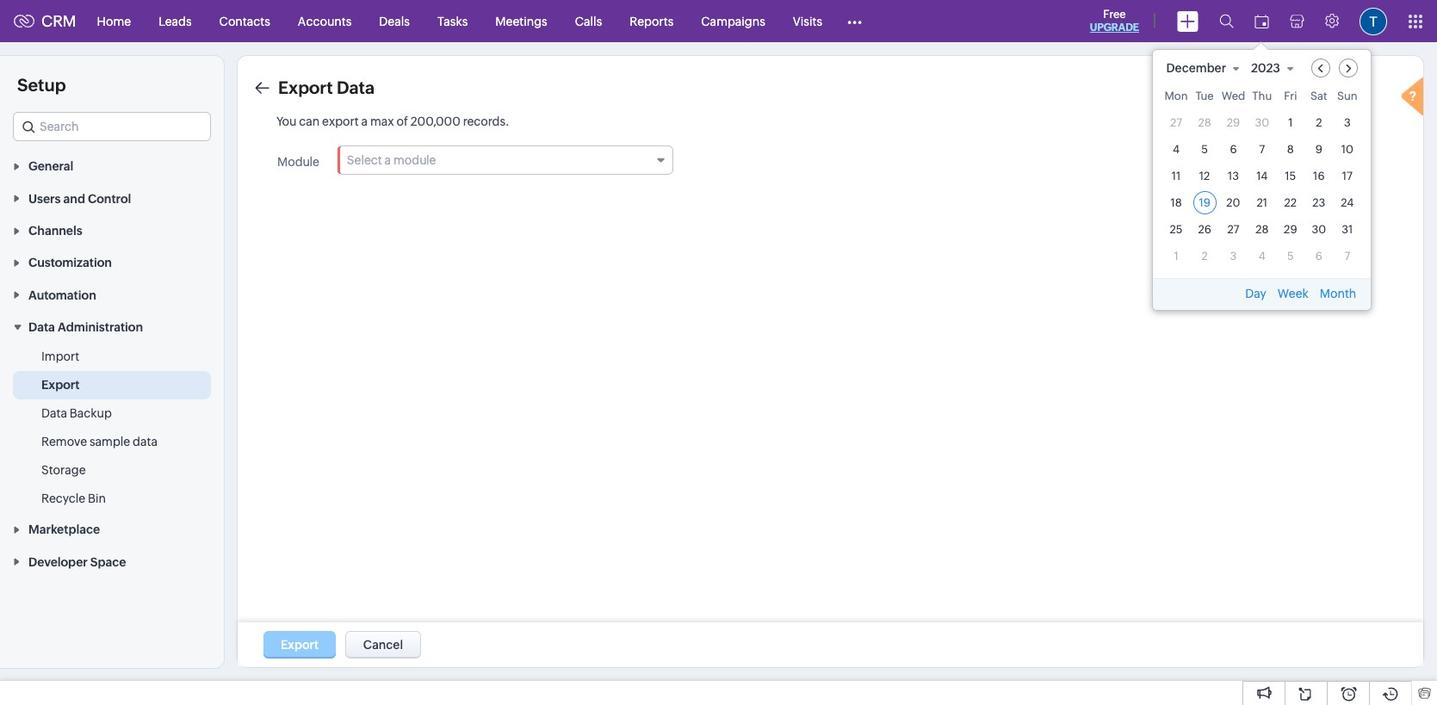 Task type: locate. For each thing, give the bounding box(es) containing it.
0 vertical spatial 2
[[1316, 116, 1323, 129]]

reports
[[630, 14, 674, 28]]

27 down 20
[[1228, 223, 1240, 236]]

0 vertical spatial 4
[[1173, 143, 1180, 155]]

sat
[[1311, 89, 1328, 102]]

29
[[1227, 116, 1240, 129], [1284, 223, 1298, 236]]

row containing 27
[[1165, 111, 1359, 134]]

1 vertical spatial 3
[[1230, 249, 1237, 262]]

7 down 31
[[1345, 249, 1351, 262]]

30 down thursday column header
[[1255, 116, 1270, 129]]

1 vertical spatial 30
[[1312, 223, 1327, 236]]

5 up 12
[[1202, 143, 1208, 155]]

data up export
[[337, 78, 375, 97]]

can
[[299, 115, 320, 128]]

a right select
[[385, 153, 391, 167]]

row containing mon
[[1165, 89, 1359, 107]]

reports link
[[616, 0, 688, 42]]

0 horizontal spatial 29
[[1227, 116, 1240, 129]]

data inside dropdown button
[[28, 320, 55, 334]]

4 up day link
[[1259, 249, 1266, 262]]

a inside field
[[385, 153, 391, 167]]

sun
[[1338, 89, 1358, 102]]

of
[[397, 115, 408, 128]]

cancel button
[[345, 631, 421, 659]]

calendar image
[[1255, 14, 1270, 28]]

16
[[1314, 169, 1325, 182]]

0 horizontal spatial 1
[[1174, 249, 1179, 262]]

search image
[[1220, 14, 1234, 28]]

data inside region
[[41, 407, 67, 420]]

1 down friday column header
[[1289, 116, 1293, 129]]

export up can
[[278, 78, 333, 97]]

data up import link
[[28, 320, 55, 334]]

remove
[[41, 435, 87, 449]]

visits
[[793, 14, 823, 28]]

2 down saturday column header
[[1316, 116, 1323, 129]]

4 up 11 at top
[[1173, 143, 1180, 155]]

7
[[1260, 143, 1266, 155], [1345, 249, 1351, 262]]

meetings
[[496, 14, 548, 28]]

data down the export link
[[41, 407, 67, 420]]

6 up 13
[[1230, 143, 1237, 155]]

a
[[361, 115, 368, 128], [385, 153, 391, 167]]

0 vertical spatial 28
[[1199, 116, 1212, 129]]

28
[[1199, 116, 1212, 129], [1256, 223, 1269, 236]]

28 down 21
[[1256, 223, 1269, 236]]

data
[[337, 78, 375, 97], [28, 320, 55, 334], [41, 407, 67, 420]]

remove sample data
[[41, 435, 158, 449]]

2 row from the top
[[1165, 111, 1359, 134]]

2 down 26
[[1202, 249, 1208, 262]]

week link
[[1276, 286, 1311, 300]]

import
[[41, 350, 79, 364]]

1 vertical spatial export
[[41, 378, 80, 392]]

30 down 23
[[1312, 223, 1327, 236]]

20
[[1227, 196, 1241, 209]]

0 horizontal spatial 28
[[1199, 116, 1212, 129]]

3 down 20
[[1230, 249, 1237, 262]]

0 horizontal spatial 4
[[1173, 143, 1180, 155]]

export down import link
[[41, 378, 80, 392]]

campaigns
[[701, 14, 766, 28]]

29 down wednesday column header
[[1227, 116, 1240, 129]]

14
[[1257, 169, 1268, 182]]

12
[[1200, 169, 1211, 182]]

None field
[[13, 112, 211, 141]]

tuesday column header
[[1193, 89, 1217, 107]]

1 vertical spatial 4
[[1259, 249, 1266, 262]]

11
[[1172, 169, 1181, 182]]

export inside data administration region
[[41, 378, 80, 392]]

6 up month
[[1316, 249, 1323, 262]]

1 vertical spatial 7
[[1345, 249, 1351, 262]]

30
[[1255, 116, 1270, 129], [1312, 223, 1327, 236]]

0 horizontal spatial 2
[[1202, 249, 1208, 262]]

1 horizontal spatial 1
[[1289, 116, 1293, 129]]

1 horizontal spatial 4
[[1259, 249, 1266, 262]]

general button
[[0, 150, 224, 182]]

storage link
[[41, 462, 86, 479]]

3 down sunday column header
[[1344, 116, 1351, 129]]

0 vertical spatial 30
[[1255, 116, 1270, 129]]

2
[[1316, 116, 1323, 129], [1202, 249, 1208, 262]]

grid
[[1153, 86, 1372, 278]]

create menu element
[[1167, 0, 1209, 42]]

create menu image
[[1177, 11, 1199, 31]]

0 horizontal spatial 30
[[1255, 116, 1270, 129]]

0 horizontal spatial 5
[[1202, 143, 1208, 155]]

export
[[278, 78, 333, 97], [41, 378, 80, 392]]

accounts
[[298, 14, 352, 28]]

3 row from the top
[[1165, 137, 1359, 161]]

contacts
[[219, 14, 270, 28]]

7 row from the top
[[1165, 244, 1359, 267]]

5 up week
[[1288, 249, 1294, 262]]

row
[[1165, 89, 1359, 107], [1165, 111, 1359, 134], [1165, 137, 1359, 161], [1165, 164, 1359, 187], [1165, 191, 1359, 214], [1165, 217, 1359, 241], [1165, 244, 1359, 267]]

tue
[[1196, 89, 1214, 102]]

7 up 14
[[1260, 143, 1266, 155]]

you can export a max of 200,000 records.
[[276, 115, 510, 128]]

and
[[63, 192, 85, 206]]

1 horizontal spatial a
[[385, 153, 391, 167]]

campaigns link
[[688, 0, 779, 42]]

thursday column header
[[1251, 89, 1274, 107]]

developer space
[[28, 555, 126, 569]]

29 down 22
[[1284, 223, 1298, 236]]

1 vertical spatial 27
[[1228, 223, 1240, 236]]

13
[[1228, 169, 1239, 182]]

1 vertical spatial data
[[28, 320, 55, 334]]

1 vertical spatial 6
[[1316, 249, 1323, 262]]

calls link
[[561, 0, 616, 42]]

2 vertical spatial data
[[41, 407, 67, 420]]

9
[[1316, 143, 1323, 155]]

data for data administration
[[28, 320, 55, 334]]

grid containing mon
[[1153, 86, 1372, 278]]

setup
[[17, 75, 66, 95]]

0 vertical spatial 29
[[1227, 116, 1240, 129]]

0 vertical spatial export
[[278, 78, 333, 97]]

1 vertical spatial 2
[[1202, 249, 1208, 262]]

week
[[1278, 286, 1309, 300]]

0 horizontal spatial export
[[41, 378, 80, 392]]

1 horizontal spatial 5
[[1288, 249, 1294, 262]]

1 row from the top
[[1165, 89, 1359, 107]]

2023 field
[[1251, 58, 1302, 77]]

december
[[1167, 61, 1227, 75]]

marketplace button
[[0, 513, 224, 546]]

export
[[322, 115, 359, 128]]

1 horizontal spatial 3
[[1344, 116, 1351, 129]]

a left max
[[361, 115, 368, 128]]

friday column header
[[1279, 89, 1303, 107]]

0 vertical spatial 6
[[1230, 143, 1237, 155]]

row containing 11
[[1165, 164, 1359, 187]]

1 down 25 in the right of the page
[[1174, 249, 1179, 262]]

5 row from the top
[[1165, 191, 1359, 214]]

6 row from the top
[[1165, 217, 1359, 241]]

tasks
[[437, 14, 468, 28]]

28 down tuesday column header
[[1199, 116, 1212, 129]]

1 horizontal spatial 29
[[1284, 223, 1298, 236]]

0 vertical spatial 5
[[1202, 143, 1208, 155]]

1 horizontal spatial export
[[278, 78, 333, 97]]

200,000
[[411, 115, 461, 128]]

27
[[1171, 116, 1183, 129], [1228, 223, 1240, 236]]

day link
[[1244, 286, 1269, 300]]

control
[[88, 192, 131, 206]]

1 horizontal spatial 30
[[1312, 223, 1327, 236]]

25
[[1170, 223, 1183, 236]]

calls
[[575, 14, 602, 28]]

0 horizontal spatial a
[[361, 115, 368, 128]]

marketplace
[[28, 523, 100, 537]]

1 horizontal spatial 2
[[1316, 116, 1323, 129]]

10
[[1342, 143, 1354, 155]]

remove sample data link
[[41, 433, 158, 451]]

0 vertical spatial a
[[361, 115, 368, 128]]

1 vertical spatial 28
[[1256, 223, 1269, 236]]

4 row from the top
[[1165, 164, 1359, 187]]

0 horizontal spatial 7
[[1260, 143, 1266, 155]]

27 down monday column header
[[1171, 116, 1183, 129]]

1 vertical spatial a
[[385, 153, 391, 167]]

sunday column header
[[1336, 89, 1359, 107]]

0 vertical spatial 27
[[1171, 116, 1183, 129]]



Task type: describe. For each thing, give the bounding box(es) containing it.
fri
[[1284, 89, 1298, 102]]

meetings link
[[482, 0, 561, 42]]

day
[[1246, 286, 1267, 300]]

bin
[[88, 492, 106, 506]]

users and control button
[[0, 182, 224, 214]]

you
[[276, 115, 297, 128]]

backup
[[70, 407, 112, 420]]

data backup link
[[41, 405, 112, 422]]

0 horizontal spatial 27
[[1171, 116, 1183, 129]]

0 horizontal spatial 6
[[1230, 143, 1237, 155]]

wednesday column header
[[1222, 89, 1246, 107]]

mon
[[1165, 89, 1188, 102]]

0 vertical spatial 1
[[1289, 116, 1293, 129]]

1 vertical spatial 5
[[1288, 249, 1294, 262]]

1 horizontal spatial 28
[[1256, 223, 1269, 236]]

1 vertical spatial 1
[[1174, 249, 1179, 262]]

deals
[[379, 14, 410, 28]]

18
[[1171, 196, 1182, 209]]

23
[[1313, 196, 1326, 209]]

0 vertical spatial data
[[337, 78, 375, 97]]

sample
[[90, 435, 130, 449]]

developer
[[28, 555, 88, 569]]

data for data backup
[[41, 407, 67, 420]]

import link
[[41, 348, 79, 365]]

export data
[[278, 78, 375, 97]]

contacts link
[[206, 0, 284, 42]]

channels button
[[0, 214, 224, 246]]

24
[[1341, 196, 1354, 209]]

developer space button
[[0, 546, 224, 578]]

Other Modules field
[[836, 7, 873, 35]]

17
[[1343, 169, 1353, 182]]

leads link
[[145, 0, 206, 42]]

select a module
[[347, 153, 436, 167]]

recycle
[[41, 492, 85, 506]]

row containing 25
[[1165, 217, 1359, 241]]

data
[[133, 435, 158, 449]]

row containing 4
[[1165, 137, 1359, 161]]

month
[[1320, 286, 1357, 300]]

recycle bin link
[[41, 490, 106, 507]]

general
[[28, 160, 73, 173]]

data backup
[[41, 407, 112, 420]]

0 horizontal spatial 3
[[1230, 249, 1237, 262]]

export for export data
[[278, 78, 333, 97]]

data administration region
[[0, 343, 224, 513]]

1 horizontal spatial 27
[[1228, 223, 1240, 236]]

users
[[28, 192, 61, 206]]

free upgrade
[[1090, 8, 1140, 34]]

19
[[1199, 196, 1211, 209]]

crm link
[[14, 12, 76, 30]]

monday column header
[[1165, 89, 1188, 107]]

profile image
[[1360, 7, 1388, 35]]

records.
[[463, 115, 510, 128]]

search element
[[1209, 0, 1245, 42]]

help image
[[1398, 75, 1432, 122]]

22
[[1285, 196, 1297, 209]]

recycle bin
[[41, 492, 106, 506]]

December field
[[1166, 58, 1248, 77]]

free
[[1104, 8, 1126, 21]]

home link
[[83, 0, 145, 42]]

15
[[1285, 169, 1297, 182]]

0 vertical spatial 7
[[1260, 143, 1266, 155]]

customization
[[28, 256, 112, 270]]

automation
[[28, 288, 96, 302]]

upgrade
[[1090, 22, 1140, 34]]

data administration
[[28, 320, 143, 334]]

max
[[370, 115, 394, 128]]

storage
[[41, 463, 86, 477]]

leads
[[159, 14, 192, 28]]

8
[[1288, 143, 1294, 155]]

26
[[1198, 223, 1212, 236]]

1 horizontal spatial 6
[[1316, 249, 1323, 262]]

mon tue wed thu
[[1165, 89, 1272, 102]]

select
[[347, 153, 382, 167]]

deals link
[[365, 0, 424, 42]]

21
[[1257, 196, 1268, 209]]

crm
[[41, 12, 76, 30]]

2023
[[1251, 61, 1281, 75]]

0 vertical spatial 3
[[1344, 116, 1351, 129]]

module
[[277, 155, 320, 169]]

thu
[[1253, 89, 1272, 102]]

export link
[[41, 376, 80, 394]]

Select a module field
[[338, 146, 673, 175]]

profile element
[[1350, 0, 1398, 42]]

export for export
[[41, 378, 80, 392]]

home
[[97, 14, 131, 28]]

1 horizontal spatial 7
[[1345, 249, 1351, 262]]

Search text field
[[14, 113, 210, 140]]

row containing 1
[[1165, 244, 1359, 267]]

saturday column header
[[1308, 89, 1331, 107]]

cancel
[[363, 638, 403, 652]]

row containing 18
[[1165, 191, 1359, 214]]

space
[[90, 555, 126, 569]]

accounts link
[[284, 0, 365, 42]]

users and control
[[28, 192, 131, 206]]

wed
[[1222, 89, 1246, 102]]

module
[[394, 153, 436, 167]]

month link
[[1318, 286, 1359, 300]]

tasks link
[[424, 0, 482, 42]]

1 vertical spatial 29
[[1284, 223, 1298, 236]]



Task type: vqa. For each thing, say whether or not it's contained in the screenshot.
PROJECTS
no



